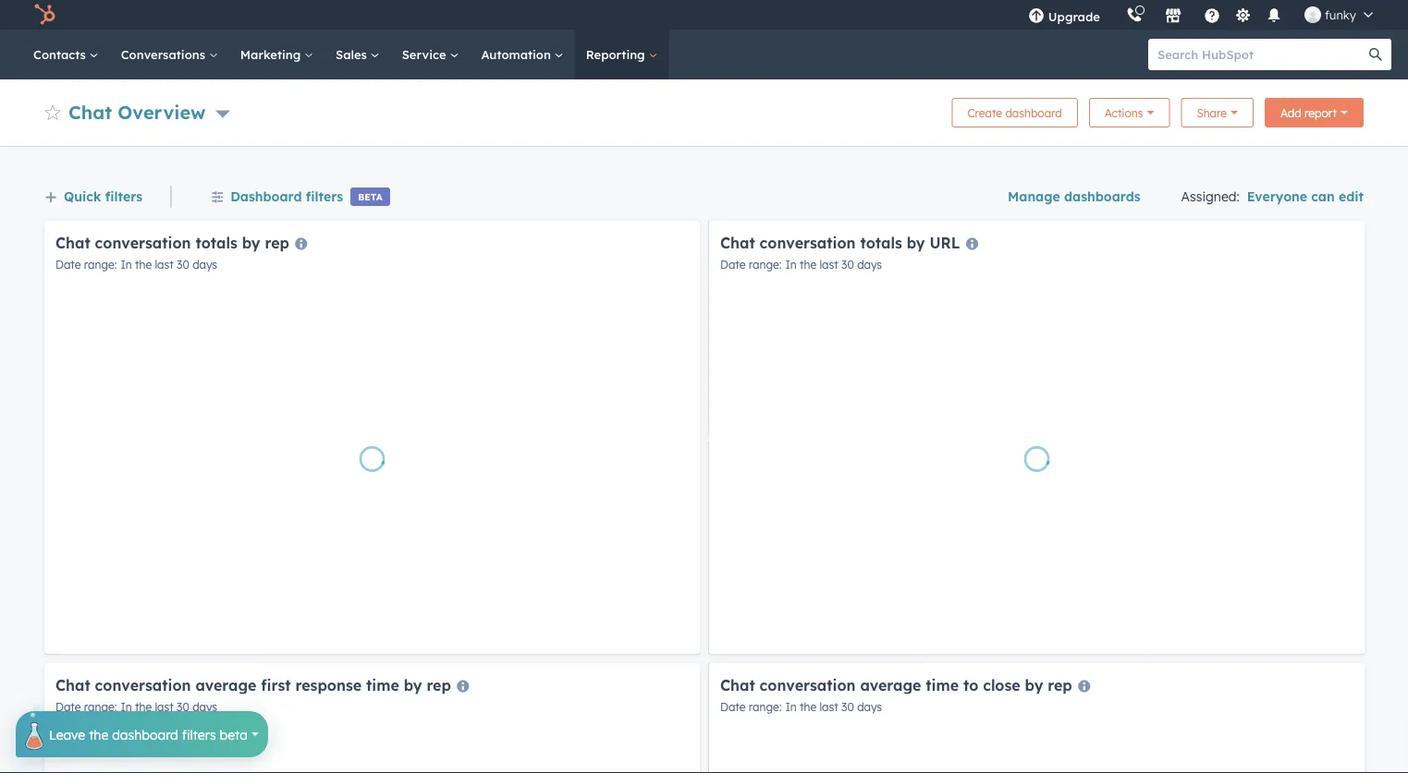 Task type: vqa. For each thing, say whether or not it's contained in the screenshot.
Press to sort. icon
no



Task type: locate. For each thing, give the bounding box(es) containing it.
date range: in the last 30 days
[[55, 258, 217, 272], [720, 258, 882, 272], [55, 701, 217, 715], [720, 701, 882, 715]]

the down the chat conversation totals by rep
[[135, 258, 152, 272]]

chat
[[68, 100, 112, 123], [55, 233, 90, 252], [720, 233, 755, 252], [55, 676, 90, 695], [720, 676, 755, 695]]

average left to
[[860, 676, 921, 695]]

create dashboard button
[[952, 98, 1078, 128]]

30 inside chat conversation totals by url element
[[841, 258, 854, 272]]

the down chat conversation totals by url
[[800, 258, 817, 272]]

dashboards
[[1064, 189, 1141, 205]]

2 totals from the left
[[860, 233, 902, 252]]

chat inside chat conversation totals by rep element
[[55, 233, 90, 252]]

1 horizontal spatial rep
[[427, 676, 451, 695]]

add report button
[[1265, 98, 1364, 128]]

dashboard inside create dashboard button
[[1005, 106, 1062, 120]]

conversation for chat conversation average first response time by rep
[[95, 676, 191, 695]]

range: inside chat conversation average first response time by rep element
[[84, 701, 117, 715]]

filters
[[105, 188, 142, 204], [306, 188, 343, 204], [182, 727, 216, 743]]

0 horizontal spatial dashboard
[[112, 727, 178, 743]]

search image
[[1369, 48, 1382, 61]]

chat for chat conversation totals by url
[[720, 233, 755, 252]]

last inside chat conversation totals by url element
[[820, 258, 838, 272]]

actions
[[1105, 106, 1143, 120]]

1 average from the left
[[196, 676, 256, 695]]

date inside chat conversation average first response time by rep element
[[55, 701, 81, 715]]

days down the chat conversation totals by rep
[[192, 258, 217, 272]]

upgrade
[[1048, 9, 1100, 24]]

0 horizontal spatial rep
[[265, 233, 289, 252]]

average left first
[[196, 676, 256, 695]]

manage dashboards button
[[1008, 186, 1141, 208]]

funky town image
[[1304, 6, 1321, 23]]

1 horizontal spatial status
[[728, 726, 1346, 774]]

2 status from the left
[[728, 726, 1346, 774]]

in inside chat conversation totals by url element
[[785, 258, 797, 272]]

status down the close at the bottom
[[728, 726, 1346, 774]]

range: for chat conversation totals by rep
[[84, 258, 117, 272]]

chat conversation totals by rep
[[55, 233, 289, 252]]

1 vertical spatial dashboard
[[112, 727, 178, 743]]

totals inside chat conversation totals by url element
[[860, 233, 902, 252]]

by right response
[[404, 676, 422, 695]]

filters inside "button"
[[306, 188, 343, 204]]

date for chat conversation totals by rep
[[55, 258, 81, 272]]

1 horizontal spatial filters
[[182, 727, 216, 743]]

status for time
[[63, 726, 681, 774]]

chat conversation totals by rep element
[[44, 221, 700, 655]]

funky
[[1325, 7, 1356, 22]]

range: inside chat conversation totals by url element
[[749, 258, 782, 272]]

date range: in the last 30 days inside chat conversation totals by url element
[[720, 258, 882, 272]]

totals down dashboard
[[196, 233, 238, 252]]

in for chat conversation average first response time by rep
[[121, 701, 132, 715]]

last down chat conversation average time to close by rep on the right bottom of the page
[[820, 701, 838, 715]]

filters inside popup button
[[182, 727, 216, 743]]

assigned: everyone can edit
[[1181, 189, 1364, 205]]

the inside chat conversation average first response time by rep element
[[135, 701, 152, 715]]

manage
[[1008, 189, 1060, 205]]

last inside chat conversation average first response time by rep element
[[155, 701, 174, 715]]

30
[[177, 258, 189, 272], [841, 258, 854, 272], [177, 701, 189, 715], [841, 701, 854, 715]]

totals left "url"
[[860, 233, 902, 252]]

last up leave the dashboard filters beta on the bottom left
[[155, 701, 174, 715]]

conversation
[[95, 233, 191, 252], [760, 233, 856, 252], [95, 676, 191, 695], [760, 676, 856, 695]]

chat for chat conversation totals by rep
[[55, 233, 90, 252]]

status for close
[[728, 726, 1346, 774]]

notifications image
[[1266, 8, 1282, 25]]

by
[[242, 233, 260, 252], [907, 233, 925, 252], [404, 676, 422, 695], [1025, 676, 1043, 695]]

range: inside chat conversation totals by rep element
[[84, 258, 117, 272]]

days
[[192, 258, 217, 272], [857, 258, 882, 272], [192, 701, 217, 715], [857, 701, 882, 715]]

days down chat conversation average first response time by rep
[[192, 701, 217, 715]]

the for chat conversation totals by url
[[800, 258, 817, 272]]

notifications button
[[1258, 0, 1290, 30]]

chat conversation average time to close by rep
[[720, 676, 1072, 695]]

quick
[[64, 188, 101, 204]]

last for chat conversation average time to close by rep
[[820, 701, 838, 715]]

the right leave
[[89, 727, 108, 743]]

1 totals from the left
[[196, 233, 238, 252]]

last for chat conversation totals by url
[[820, 258, 838, 272]]

chat inside chat conversation totals by url element
[[720, 233, 755, 252]]

date range: in the last 30 days for chat conversation average time to close by rep
[[720, 701, 882, 715]]

30 up leave the dashboard filters beta on the bottom left
[[177, 701, 189, 715]]

0 horizontal spatial average
[[196, 676, 256, 695]]

days for response
[[192, 701, 217, 715]]

chat conversation totals by url element
[[709, 221, 1365, 655]]

chat conversation average first response time by rep element
[[44, 664, 700, 774]]

0 horizontal spatial totals
[[196, 233, 238, 252]]

add report
[[1281, 106, 1337, 120]]

in inside chat conversation average first response time by rep element
[[121, 701, 132, 715]]

totals
[[196, 233, 238, 252], [860, 233, 902, 252]]

the up leave the dashboard filters beta on the bottom left
[[135, 701, 152, 715]]

status
[[63, 726, 681, 774], [728, 726, 1346, 774]]

30 inside chat conversation average first response time by rep element
[[177, 701, 189, 715]]

the inside chat conversation totals by rep element
[[135, 258, 152, 272]]

dashboard right leave
[[112, 727, 178, 743]]

filters left beta
[[306, 188, 343, 204]]

days down chat conversation totals by url
[[857, 258, 882, 272]]

average
[[196, 676, 256, 695], [860, 676, 921, 695]]

1 horizontal spatial time
[[926, 676, 959, 695]]

filters right quick
[[105, 188, 142, 204]]

date
[[55, 258, 81, 272], [720, 258, 746, 272], [55, 701, 81, 715], [720, 701, 746, 715]]

filters left the beta
[[182, 727, 216, 743]]

0 vertical spatial dashboard
[[1005, 106, 1062, 120]]

conversation for chat conversation totals by rep
[[95, 233, 191, 252]]

sales
[[336, 47, 370, 62]]

edit
[[1339, 189, 1364, 205]]

the for chat conversation average first response time by rep
[[135, 701, 152, 715]]

last
[[155, 258, 174, 272], [820, 258, 838, 272], [155, 701, 174, 715], [820, 701, 838, 715]]

calling icon button
[[1119, 3, 1150, 27]]

the inside popup button
[[89, 727, 108, 743]]

the for chat conversation average time to close by rep
[[800, 701, 817, 715]]

2 horizontal spatial rep
[[1048, 676, 1072, 695]]

share button
[[1181, 98, 1254, 128]]

contacts link
[[22, 30, 110, 80]]

status inside chat conversation average first response time by rep element
[[63, 726, 681, 774]]

Search HubSpot search field
[[1148, 39, 1375, 70]]

share
[[1197, 106, 1227, 120]]

chat inside chat conversation average first response time by rep element
[[55, 676, 90, 695]]

the down chat conversation average time to close by rep on the right bottom of the page
[[800, 701, 817, 715]]

days inside chat conversation average first response time by rep element
[[192, 701, 217, 715]]

date inside chat conversation average time to close by rep element
[[720, 701, 746, 715]]

date for chat conversation average first response time by rep
[[55, 701, 81, 715]]

1 horizontal spatial average
[[860, 676, 921, 695]]

2 horizontal spatial filters
[[306, 188, 343, 204]]

to
[[963, 676, 979, 695]]

totals for url
[[860, 233, 902, 252]]

0 horizontal spatial status
[[63, 726, 681, 774]]

dashboard filters
[[230, 188, 343, 204]]

status down response
[[63, 726, 681, 774]]

rep for chat conversation average time to close by rep
[[1048, 676, 1072, 695]]

30 inside chat conversation totals by rep element
[[177, 258, 189, 272]]

dashboard right "create"
[[1005, 106, 1062, 120]]

by down dashboard
[[242, 233, 260, 252]]

average for first
[[196, 676, 256, 695]]

response
[[295, 676, 362, 695]]

30 inside chat conversation average time to close by rep element
[[841, 701, 854, 715]]

the
[[135, 258, 152, 272], [800, 258, 817, 272], [135, 701, 152, 715], [800, 701, 817, 715], [89, 727, 108, 743]]

in inside chat conversation totals by rep element
[[121, 258, 132, 272]]

service link
[[391, 30, 470, 80]]

1 horizontal spatial totals
[[860, 233, 902, 252]]

dashboard filters button
[[211, 185, 343, 209]]

search button
[[1360, 39, 1391, 70]]

time
[[366, 676, 399, 695], [926, 676, 959, 695]]

30 down the chat conversation totals by rep
[[177, 258, 189, 272]]

2 average from the left
[[860, 676, 921, 695]]

date range: in the last 30 days inside chat conversation average time to close by rep element
[[720, 701, 882, 715]]

by right the close at the bottom
[[1025, 676, 1043, 695]]

range: inside chat conversation average time to close by rep element
[[749, 701, 782, 715]]

0 horizontal spatial filters
[[105, 188, 142, 204]]

date range: in the last 30 days inside chat conversation totals by rep element
[[55, 258, 217, 272]]

time right response
[[366, 676, 399, 695]]

1 status from the left
[[63, 726, 681, 774]]

dashboard
[[1005, 106, 1062, 120], [112, 727, 178, 743]]

hubspot image
[[33, 4, 55, 26]]

the inside chat conversation totals by url element
[[800, 258, 817, 272]]

30 down chat conversation totals by url
[[841, 258, 854, 272]]

by left "url"
[[907, 233, 925, 252]]

reporting
[[586, 47, 649, 62]]

conversation for chat conversation average time to close by rep
[[760, 676, 856, 695]]

days inside chat conversation totals by url element
[[857, 258, 882, 272]]

0 horizontal spatial time
[[366, 676, 399, 695]]

average for time
[[860, 676, 921, 695]]

the inside chat conversation average time to close by rep element
[[800, 701, 817, 715]]

by inside chat conversation average time to close by rep element
[[1025, 676, 1043, 695]]

quick filters
[[64, 188, 142, 204]]

days inside chat conversation average time to close by rep element
[[857, 701, 882, 715]]

date inside chat conversation totals by rep element
[[55, 258, 81, 272]]

chat for chat conversation average first response time by rep
[[55, 676, 90, 695]]

chat inside chat conversation average time to close by rep element
[[720, 676, 755, 695]]

quick filters button
[[44, 185, 142, 209]]

last inside chat conversation totals by rep element
[[155, 258, 174, 272]]

30 for rep
[[177, 258, 189, 272]]

chat for chat conversation average time to close by rep
[[720, 676, 755, 695]]

filters inside button
[[105, 188, 142, 204]]

totals inside chat conversation totals by rep element
[[196, 233, 238, 252]]

1 horizontal spatial dashboard
[[1005, 106, 1062, 120]]

last down the chat conversation totals by rep
[[155, 258, 174, 272]]

days down chat conversation average time to close by rep on the right bottom of the page
[[857, 701, 882, 715]]

date range: in the last 30 days inside chat conversation average first response time by rep element
[[55, 701, 217, 715]]

days for rep
[[192, 258, 217, 272]]

automation link
[[470, 30, 575, 80]]

in
[[121, 258, 132, 272], [785, 258, 797, 272], [121, 701, 132, 715], [785, 701, 797, 715]]

date inside chat conversation totals by url element
[[720, 258, 746, 272]]

status inside chat conversation average time to close by rep element
[[728, 726, 1346, 774]]

marketplaces button
[[1154, 0, 1193, 30]]

time left to
[[926, 676, 959, 695]]

contacts
[[33, 47, 89, 62]]

sales link
[[325, 30, 391, 80]]

in inside chat conversation average time to close by rep element
[[785, 701, 797, 715]]

can
[[1311, 189, 1335, 205]]

30 for to
[[841, 701, 854, 715]]

menu
[[1015, 0, 1386, 30]]

last inside chat conversation average time to close by rep element
[[820, 701, 838, 715]]

marketplaces image
[[1165, 8, 1182, 25]]

chat inside chat overview "popup button"
[[68, 100, 112, 123]]

30 down chat conversation average time to close by rep on the right bottom of the page
[[841, 701, 854, 715]]

30 for response
[[177, 701, 189, 715]]

rep
[[265, 233, 289, 252], [427, 676, 451, 695], [1048, 676, 1072, 695]]

30 for url
[[841, 258, 854, 272]]

last down chat conversation totals by url
[[820, 258, 838, 272]]

days inside chat conversation totals by rep element
[[192, 258, 217, 272]]

range:
[[84, 258, 117, 272], [749, 258, 782, 272], [84, 701, 117, 715], [749, 701, 782, 715]]



Task type: describe. For each thing, give the bounding box(es) containing it.
create
[[967, 106, 1002, 120]]

in for chat conversation average time to close by rep
[[785, 701, 797, 715]]

automation
[[481, 47, 554, 62]]

everyone can edit button
[[1247, 186, 1364, 208]]

conversation for chat conversation totals by url
[[760, 233, 856, 252]]

everyone
[[1247, 189, 1307, 205]]

chat overview
[[68, 100, 206, 123]]

conversations link
[[110, 30, 229, 80]]

marketing
[[240, 47, 304, 62]]

hubspot link
[[22, 4, 69, 26]]

reporting link
[[575, 30, 669, 80]]

first
[[261, 676, 291, 695]]

in for chat conversation totals by rep
[[121, 258, 132, 272]]

overview
[[118, 100, 206, 123]]

date for chat conversation average time to close by rep
[[720, 701, 746, 715]]

chat overview button
[[68, 98, 230, 125]]

date range: in the last 30 days for chat conversation totals by url
[[720, 258, 882, 272]]

date for chat conversation totals by url
[[720, 258, 746, 272]]

service
[[402, 47, 450, 62]]

last for chat conversation average first response time by rep
[[155, 701, 174, 715]]

by inside chat conversation totals by rep element
[[242, 233, 260, 252]]

range: for chat conversation average time to close by rep
[[749, 701, 782, 715]]

manage dashboards
[[1008, 189, 1141, 205]]

actions button
[[1089, 98, 1170, 128]]

chat conversation average time to close by rep element
[[709, 664, 1365, 774]]

menu containing funky
[[1015, 0, 1386, 30]]

the for chat conversation totals by rep
[[135, 258, 152, 272]]

1 time from the left
[[366, 676, 399, 695]]

upgrade image
[[1028, 8, 1045, 25]]

dashboard
[[230, 188, 302, 204]]

days for to
[[857, 701, 882, 715]]

conversations
[[121, 47, 209, 62]]

add
[[1281, 106, 1302, 120]]

date range: in the last 30 days for chat conversation totals by rep
[[55, 258, 217, 272]]

assigned:
[[1181, 189, 1240, 205]]

report
[[1305, 106, 1337, 120]]

funky button
[[1293, 0, 1384, 30]]

marketing link
[[229, 30, 325, 80]]

leave the dashboard filters beta button
[[16, 705, 268, 758]]

create dashboard
[[967, 106, 1062, 120]]

close
[[983, 676, 1020, 695]]

settings image
[[1235, 8, 1251, 25]]

chat overview banner
[[44, 92, 1364, 128]]

rep for chat conversation average first response time by rep
[[427, 676, 451, 695]]

chat conversation average first response time by rep
[[55, 676, 451, 695]]

help image
[[1204, 8, 1220, 25]]

beta
[[220, 727, 248, 743]]

2 time from the left
[[926, 676, 959, 695]]

date range: in the last 30 days for chat conversation average first response time by rep
[[55, 701, 217, 715]]

last for chat conversation totals by rep
[[155, 258, 174, 272]]

totals for rep
[[196, 233, 238, 252]]

settings link
[[1231, 5, 1255, 25]]

filters for dashboard filters
[[306, 188, 343, 204]]

chat for chat overview
[[68, 100, 112, 123]]

chat conversation totals by url
[[720, 233, 960, 252]]

days for url
[[857, 258, 882, 272]]

url
[[930, 233, 960, 252]]

filters for quick filters
[[105, 188, 142, 204]]

leave the dashboard filters beta
[[49, 727, 248, 743]]

in for chat conversation totals by url
[[785, 258, 797, 272]]

dashboard inside "leave the dashboard filters beta" popup button
[[112, 727, 178, 743]]

by inside chat conversation average first response time by rep element
[[404, 676, 422, 695]]

calling icon image
[[1126, 7, 1143, 24]]

range: for chat conversation totals by url
[[749, 258, 782, 272]]

range: for chat conversation average first response time by rep
[[84, 701, 117, 715]]

by inside chat conversation totals by url element
[[907, 233, 925, 252]]

beta
[[358, 191, 383, 202]]

help button
[[1196, 0, 1228, 30]]

leave
[[49, 727, 85, 743]]



